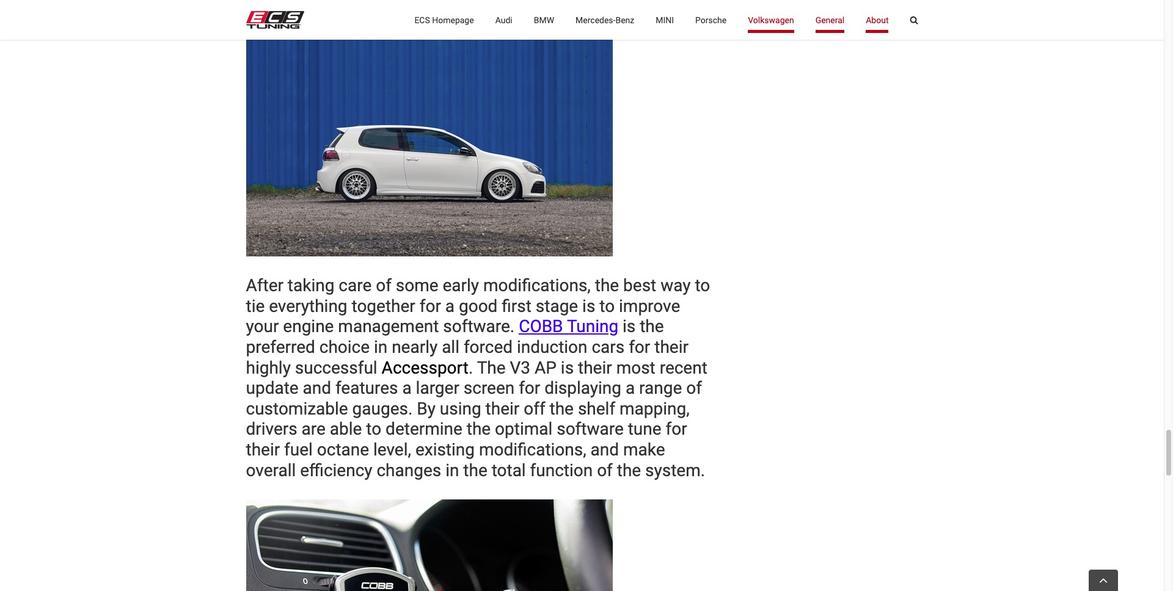 Task type: describe. For each thing, give the bounding box(es) containing it.
larger
[[416, 379, 460, 399]]

make
[[624, 440, 666, 460]]

good
[[459, 296, 498, 317]]

ecs tuning logo image
[[246, 11, 304, 29]]

nearly
[[392, 338, 438, 358]]

care
[[339, 276, 372, 296]]

total
[[492, 461, 526, 481]]

all
[[442, 338, 460, 358]]

is the preferred choice in nearly all forced induction cars for their highly successful
[[246, 317, 689, 378]]

everything
[[269, 296, 348, 317]]

fuel
[[284, 440, 313, 460]]

most
[[617, 358, 656, 378]]

improve
[[619, 296, 681, 317]]

the down make
[[617, 461, 641, 481]]

bmw
[[534, 15, 555, 25]]

the down using
[[467, 420, 491, 440]]

. the v3 ap is their most recent update and features a larger screen for displaying a range of customizable gauges. by using their off the shelf mapping, drivers are able to determine the optimal software tune for their fuel octane level, existing modifications, and make overall efficiency changes in the total function of the system.
[[246, 358, 708, 481]]

mercedes-benz
[[576, 15, 635, 25]]

mapping,
[[620, 399, 690, 419]]

software
[[557, 420, 624, 440]]

accessport
[[382, 358, 469, 378]]

after taking care of some early modifications, the best way to tie everything together for a good first stage is to improve your engine management software.
[[246, 276, 711, 337]]

overall
[[246, 461, 296, 481]]

about
[[867, 15, 889, 25]]

the inside 'after taking care of some early modifications, the best way to tie everything together for a good first stage is to improve your engine management software.'
[[595, 276, 619, 296]]

2 vertical spatial of
[[597, 461, 613, 481]]

customizable
[[246, 399, 348, 419]]

recent
[[660, 358, 708, 378]]

some
[[396, 276, 439, 296]]

1 horizontal spatial to
[[600, 296, 615, 317]]

ecs homepage
[[415, 15, 474, 25]]

mercedes-
[[576, 15, 616, 25]]

gauges.
[[353, 399, 413, 419]]

in inside is the preferred choice in nearly all forced induction cars for their highly successful
[[374, 338, 388, 358]]

way
[[661, 276, 691, 296]]

ap
[[535, 358, 557, 378]]

is inside 'after taking care of some early modifications, the best way to tie everything together for a good first stage is to improve your engine management software.'
[[583, 296, 596, 317]]

first
[[502, 296, 532, 317]]

2 horizontal spatial to
[[695, 276, 711, 296]]

mercedes-benz link
[[576, 0, 635, 40]]

shelf
[[578, 399, 616, 419]]

their down 'screen'
[[486, 399, 520, 419]]

forced
[[464, 338, 513, 358]]

mini
[[656, 15, 674, 25]]

cobb
[[519, 317, 563, 337]]

audi
[[496, 15, 513, 25]]

a inside 'after taking care of some early modifications, the best way to tie everything together for a good first stage is to improve your engine management software.'
[[446, 296, 455, 317]]

existing
[[416, 440, 475, 460]]

choice
[[320, 338, 370, 358]]

volkswagen
[[748, 15, 795, 25]]

software.
[[443, 317, 515, 337]]

changes
[[377, 461, 442, 481]]

update
[[246, 379, 299, 399]]

their up displaying
[[578, 358, 612, 378]]

successful
[[295, 358, 378, 378]]

taking
[[288, 276, 335, 296]]

for inside 'after taking care of some early modifications, the best way to tie everything together for a good first stage is to improve your engine management software.'
[[420, 296, 441, 317]]

their inside is the preferred choice in nearly all forced induction cars for their highly successful
[[655, 338, 689, 358]]

optimal
[[495, 420, 553, 440]]

management
[[338, 317, 439, 337]]

highly
[[246, 358, 291, 378]]

their up overall
[[246, 440, 280, 460]]

homepage
[[432, 15, 474, 25]]

in inside . the v3 ap is their most recent update and features a larger screen for displaying a range of customizable gauges. by using their off the shelf mapping, drivers are able to determine the optimal software tune for their fuel octane level, existing modifications, and make overall efficiency changes in the total function of the system.
[[446, 461, 459, 481]]

for up off
[[519, 379, 541, 399]]

modifications, inside 'after taking care of some early modifications, the best way to tie everything together for a good first stage is to improve your engine management software.'
[[484, 276, 591, 296]]

porsche
[[696, 15, 727, 25]]

together
[[352, 296, 416, 317]]

screen
[[464, 379, 515, 399]]

tune
[[628, 420, 662, 440]]

your
[[246, 317, 279, 337]]



Task type: locate. For each thing, give the bounding box(es) containing it.
1 horizontal spatial in
[[446, 461, 459, 481]]

of
[[376, 276, 392, 296], [687, 379, 702, 399], [597, 461, 613, 481]]

determine
[[386, 420, 463, 440]]

by
[[417, 399, 436, 419]]

tie
[[246, 296, 265, 317]]

their
[[655, 338, 689, 358], [578, 358, 612, 378], [486, 399, 520, 419], [246, 440, 280, 460]]

function
[[530, 461, 593, 481]]

bmw link
[[534, 0, 555, 40]]

stage
[[536, 296, 579, 317]]

in
[[374, 338, 388, 358], [446, 461, 459, 481]]

modifications, down optimal
[[479, 440, 587, 460]]

0 vertical spatial of
[[376, 276, 392, 296]]

of inside 'after taking care of some early modifications, the best way to tie everything together for a good first stage is to improve your engine management software.'
[[376, 276, 392, 296]]

0 horizontal spatial of
[[376, 276, 392, 296]]

1 horizontal spatial a
[[446, 296, 455, 317]]

tuning
[[567, 317, 619, 337]]

mini link
[[656, 0, 674, 40]]

1 vertical spatial in
[[446, 461, 459, 481]]

2 vertical spatial is
[[561, 358, 574, 378]]

ecs homepage link
[[415, 0, 474, 40]]

0 vertical spatial in
[[374, 338, 388, 358]]

0 horizontal spatial a
[[403, 379, 412, 399]]

engine
[[283, 317, 334, 337]]

audi link
[[496, 0, 513, 40]]

in down the existing
[[446, 461, 459, 481]]

the down "improve"
[[640, 317, 664, 337]]

0 vertical spatial is
[[583, 296, 596, 317]]

the
[[595, 276, 619, 296], [640, 317, 664, 337], [550, 399, 574, 419], [467, 420, 491, 440], [464, 461, 488, 481], [617, 461, 641, 481]]

best
[[624, 276, 657, 296]]

and down successful
[[303, 379, 331, 399]]

drivers
[[246, 420, 298, 440]]

a down accessport at the bottom left
[[403, 379, 412, 399]]

modifications, up 'stage'
[[484, 276, 591, 296]]

is down "improve"
[[623, 317, 636, 337]]

cobb tuning
[[519, 317, 619, 337]]

for up most
[[629, 338, 651, 358]]

about link
[[867, 0, 889, 40]]

2 horizontal spatial of
[[687, 379, 702, 399]]

1 vertical spatial is
[[623, 317, 636, 337]]

0 vertical spatial modifications,
[[484, 276, 591, 296]]

1 vertical spatial of
[[687, 379, 702, 399]]

1 horizontal spatial and
[[591, 440, 619, 460]]

benz
[[616, 15, 635, 25]]

able
[[330, 420, 362, 440]]

the
[[477, 358, 506, 378]]

to right way
[[695, 276, 711, 296]]

.
[[469, 358, 473, 378]]

modifications, inside . the v3 ap is their most recent update and features a larger screen for displaying a range of customizable gauges. by using their off the shelf mapping, drivers are able to determine the optimal software tune for their fuel octane level, existing modifications, and make overall efficiency changes in the total function of the system.
[[479, 440, 587, 460]]

to
[[695, 276, 711, 296], [600, 296, 615, 317], [366, 420, 382, 440]]

efficiency
[[300, 461, 373, 481]]

1 vertical spatial and
[[591, 440, 619, 460]]

to up 'tuning'
[[600, 296, 615, 317]]

level,
[[374, 440, 411, 460]]

a
[[446, 296, 455, 317], [403, 379, 412, 399], [626, 379, 635, 399]]

to down gauges.
[[366, 420, 382, 440]]

system.
[[646, 461, 706, 481]]

is inside . the v3 ap is their most recent update and features a larger screen for displaying a range of customizable gauges. by using their off the shelf mapping, drivers are able to determine the optimal software tune for their fuel octane level, existing modifications, and make overall efficiency changes in the total function of the system.
[[561, 358, 574, 378]]

induction
[[517, 338, 588, 358]]

0 horizontal spatial in
[[374, 338, 388, 358]]

the left best at the right of the page
[[595, 276, 619, 296]]

volkswagen link
[[748, 0, 795, 40]]

v3
[[510, 358, 531, 378]]

for down mapping,
[[666, 420, 688, 440]]

are
[[302, 420, 326, 440]]

for down some
[[420, 296, 441, 317]]

is up 'tuning'
[[583, 296, 596, 317]]

to inside . the v3 ap is their most recent update and features a larger screen for displaying a range of customizable gauges. by using their off the shelf mapping, drivers are able to determine the optimal software tune for their fuel octane level, existing modifications, and make overall efficiency changes in the total function of the system.
[[366, 420, 382, 440]]

general link
[[816, 0, 845, 40]]

in down management
[[374, 338, 388, 358]]

is inside is the preferred choice in nearly all forced induction cars for their highly successful
[[623, 317, 636, 337]]

cobb tuning link
[[519, 317, 619, 337]]

0 horizontal spatial is
[[561, 358, 574, 378]]

general
[[816, 15, 845, 25]]

after
[[246, 276, 284, 296]]

and
[[303, 379, 331, 399], [591, 440, 619, 460]]

is
[[583, 296, 596, 317], [623, 317, 636, 337], [561, 358, 574, 378]]

1 vertical spatial modifications,
[[479, 440, 587, 460]]

of right function
[[597, 461, 613, 481]]

off
[[524, 399, 546, 419]]

using
[[440, 399, 482, 419]]

preferred
[[246, 338, 315, 358]]

ecs
[[415, 15, 430, 25]]

porsche link
[[696, 0, 727, 40]]

their up recent
[[655, 338, 689, 358]]

2 horizontal spatial a
[[626, 379, 635, 399]]

the left the total
[[464, 461, 488, 481]]

early
[[443, 276, 479, 296]]

for inside is the preferred choice in nearly all forced induction cars for their highly successful
[[629, 338, 651, 358]]

cars
[[592, 338, 625, 358]]

and down the software
[[591, 440, 619, 460]]

1 horizontal spatial is
[[583, 296, 596, 317]]

octane
[[317, 440, 369, 460]]

0 horizontal spatial to
[[366, 420, 382, 440]]

2 horizontal spatial is
[[623, 317, 636, 337]]

of down recent
[[687, 379, 702, 399]]

the inside is the preferred choice in nearly all forced induction cars for their highly successful
[[640, 317, 664, 337]]

modifications,
[[484, 276, 591, 296], [479, 440, 587, 460]]

a down most
[[626, 379, 635, 399]]

is right ap
[[561, 358, 574, 378]]

1 horizontal spatial of
[[597, 461, 613, 481]]

of up the "together"
[[376, 276, 392, 296]]

0 horizontal spatial and
[[303, 379, 331, 399]]

features
[[336, 379, 398, 399]]

for
[[420, 296, 441, 317], [629, 338, 651, 358], [519, 379, 541, 399], [666, 420, 688, 440]]

0 vertical spatial and
[[303, 379, 331, 399]]

displaying
[[545, 379, 622, 399]]

the right off
[[550, 399, 574, 419]]

a down early
[[446, 296, 455, 317]]

range
[[640, 379, 682, 399]]



Task type: vqa. For each thing, say whether or not it's contained in the screenshot.
2023 within the The Ultra X5 Conclusion: ECS does SEMA and Moab! November 11, 2023
no



